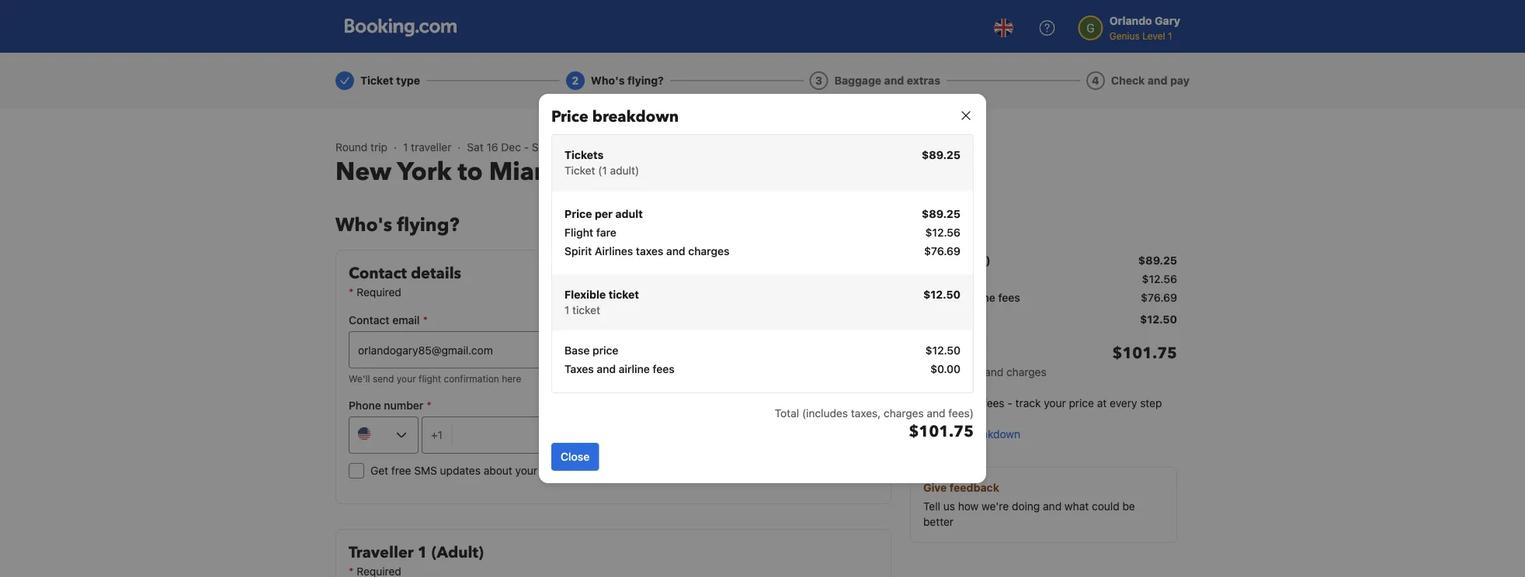 Task type: vqa. For each thing, say whether or not it's contained in the screenshot.
Car Rentals link
no



Task type: describe. For each thing, give the bounding box(es) containing it.
1 horizontal spatial ticket (1 adult)
[[910, 254, 990, 267]]

and left pay
[[1147, 74, 1167, 87]]

1 vertical spatial who's flying?
[[335, 212, 459, 238]]

flexible ticket cell
[[910, 312, 985, 328]]

table for $101.75
[[551, 134, 974, 394]]

row containing price per adult
[[565, 203, 961, 225]]

could
[[1092, 500, 1119, 513]]

1 horizontal spatial breakdown
[[965, 428, 1020, 441]]

no
[[929, 397, 943, 410]]

0 vertical spatial who's
[[591, 74, 625, 87]]

price breakdown dialog
[[520, 75, 1005, 502]]

1 sat from the left
[[467, 141, 484, 154]]

fees for flight fare
[[998, 292, 1020, 304]]

details
[[411, 263, 461, 285]]

spirit
[[565, 245, 592, 258]]

we'll
[[349, 373, 370, 384]]

airline for flight fare
[[964, 292, 995, 304]]

0 horizontal spatial ticket
[[572, 304, 600, 317]]

about
[[484, 465, 512, 478]]

contact details required
[[349, 263, 461, 299]]

how
[[958, 500, 979, 513]]

new
[[335, 155, 392, 189]]

sms
[[414, 465, 437, 478]]

updates
[[440, 465, 481, 478]]

adult
[[615, 208, 643, 221]]

free
[[391, 465, 411, 478]]

and left extras
[[884, 74, 904, 87]]

taxes and airline fees cell for flight fare
[[910, 290, 1020, 306]]

ticket for 1 ticket
[[565, 164, 595, 177]]

flexible for flexible ticket cell
[[910, 313, 951, 326]]

flight for spirit
[[565, 226, 593, 239]]

(adult)
[[431, 543, 484, 564]]

$12.50 cell for 1 ticket cell
[[923, 287, 961, 303]]

ticket (1 adult) cell containing tickets
[[565, 148, 604, 163]]

flight fare cell for taxes
[[910, 272, 962, 287]]

$89.25 cell for spirit airlines taxes and charges
[[922, 207, 961, 222]]

1 vertical spatial -
[[1007, 397, 1012, 410]]

23
[[551, 141, 564, 154]]

2 sat from the left
[[532, 141, 548, 154]]

$76.69 for spirit airlines taxes and charges
[[924, 245, 961, 258]]

price per adult cell
[[565, 207, 643, 222]]

$12.56 for spirit airlines taxes and charges
[[925, 226, 961, 239]]

ticket for new york to miami
[[360, 74, 393, 87]]

track
[[1015, 397, 1041, 410]]

charges for total
[[1006, 366, 1046, 379]]

trip
[[371, 141, 387, 154]]

price for price per adult
[[565, 208, 592, 221]]

round trip · 1 traveller · sat 16 dec - sat 23 dec new york to miami
[[335, 141, 587, 189]]

ticket type
[[360, 74, 420, 87]]

doing
[[1012, 500, 1040, 513]]

view price breakdown element
[[910, 427, 1020, 443]]

2 horizontal spatial price
[[1069, 397, 1094, 410]]

close button
[[551, 443, 599, 471]]

give feedback tell us how we're doing and what could be better
[[923, 482, 1135, 529]]

1 ticket cell
[[565, 287, 639, 303]]

required
[[357, 286, 401, 299]]

and inside total (includes taxes, charges and fees) $101.75 close
[[927, 407, 945, 420]]

base
[[565, 344, 590, 357]]

miami
[[489, 155, 564, 189]]

$89.25 for taxes and airline fees
[[1138, 254, 1177, 267]]

spirit airlines taxes and charges
[[565, 245, 729, 258]]

and inside total includes taxes and charges
[[985, 366, 1003, 379]]

your for get free sms updates about your flight
[[515, 465, 537, 478]]

email
[[392, 314, 420, 327]]

airline for base price
[[619, 363, 650, 376]]

1 horizontal spatial who's flying?
[[591, 74, 664, 87]]

$101.75 inside total (includes taxes, charges and fees) $101.75 close
[[909, 422, 974, 443]]

$12.56 for taxes and airline fees
[[1142, 273, 1177, 286]]

here
[[502, 373, 521, 384]]

contact for contact details
[[349, 263, 407, 285]]

fees for base price
[[653, 363, 675, 376]]

0 horizontal spatial who's
[[335, 212, 392, 238]]

1 inside round trip · 1 traveller · sat 16 dec - sat 23 dec new york to miami
[[403, 141, 408, 154]]

us
[[943, 500, 955, 513]]

ticket (1 adult) cell containing ticket (1 adult)
[[910, 253, 990, 269]]

flight fare for spirit
[[565, 226, 616, 239]]

flight inside alert
[[419, 373, 441, 384]]

price for price breakdown
[[551, 106, 588, 128]]

flight for taxes
[[910, 273, 939, 286]]

taxes and airline fees for base price
[[565, 363, 675, 376]]

1 vertical spatial flying?
[[397, 212, 459, 238]]

1 horizontal spatial adult)
[[958, 254, 990, 267]]

total for total (includes taxes, charges and fees) $101.75 close
[[775, 407, 799, 420]]

no hidden fees - track your price at every step
[[929, 397, 1162, 410]]

2 vertical spatial fees
[[983, 397, 1004, 410]]

contact email *
[[349, 314, 428, 327]]

1 ticket
[[565, 304, 600, 317]]

spirit airlines taxes and charges cell
[[565, 245, 729, 258]]

1 dec from the left
[[501, 141, 521, 154]]

$89.25 for spirit airlines taxes and charges
[[922, 208, 961, 221]]

phone
[[349, 400, 381, 412]]

your for no hidden fees - track your price at every step
[[1044, 397, 1066, 410]]

$0.00
[[930, 363, 961, 376]]

taxes and airline fees for flight fare
[[910, 292, 1020, 304]]

0 vertical spatial $89.25
[[922, 149, 961, 162]]

york
[[397, 155, 452, 189]]

total (includes taxes, charges and fees) $101.75 close
[[561, 407, 974, 464]]

and down base price cell
[[597, 363, 616, 376]]

flexible for 1 ticket cell
[[565, 288, 606, 301]]

2 · from the left
[[458, 141, 461, 154]]

taxes for spirit
[[636, 245, 663, 258]]

ticket for flexible ticket cell
[[954, 313, 985, 326]]

flexible ticket for 1 ticket cell
[[565, 288, 639, 301]]

$12.56 cell for spirit airlines taxes and charges
[[925, 225, 961, 241]]

baggage and extras
[[834, 74, 940, 87]]

phone number *
[[349, 400, 432, 412]]

your inside alert
[[397, 373, 416, 384]]

to
[[458, 155, 483, 189]]

$76.69 cell for spirit airlines taxes and charges
[[924, 245, 961, 258]]

taxes for base
[[565, 363, 594, 376]]

$76.69 for taxes and airline fees
[[1141, 292, 1177, 304]]

check
[[1111, 74, 1145, 87]]

row containing ticket (1 adult)
[[910, 250, 1177, 272]]

1 inside the price breakdown "dialog"
[[565, 304, 569, 317]]

base price cell
[[565, 343, 618, 359]]

and up flexible ticket cell
[[942, 292, 961, 304]]

- inside round trip · 1 traveller · sat 16 dec - sat 23 dec new york to miami
[[524, 141, 529, 154]]

price for view price breakdown
[[937, 428, 962, 441]]

baggage
[[834, 74, 881, 87]]

2
[[572, 74, 579, 87]]

get
[[370, 465, 388, 478]]

tickets
[[565, 149, 604, 162]]

tell
[[923, 500, 940, 513]]



Task type: locate. For each thing, give the bounding box(es) containing it.
$76.69 inside the price breakdown "dialog"
[[924, 245, 961, 258]]

ticket down airlines
[[609, 288, 639, 301]]

base price
[[565, 344, 618, 357]]

confirmation
[[444, 373, 499, 384]]

1 vertical spatial $76.69
[[1141, 292, 1177, 304]]

taxes and airline fees cell
[[910, 290, 1020, 306], [565, 362, 675, 377]]

total for total includes taxes and charges
[[910, 343, 947, 365]]

breakdown down fees)
[[965, 428, 1020, 441]]

* for contact email *
[[423, 314, 428, 327]]

taxes up hidden
[[955, 366, 982, 379]]

$101.75 inside row
[[1112, 343, 1177, 365]]

2 vertical spatial $12.50
[[925, 344, 961, 357]]

flexible up the $0.00
[[910, 313, 951, 326]]

1 horizontal spatial flight fare
[[910, 273, 962, 286]]

taxes and airline fees inside the price breakdown "dialog"
[[565, 363, 675, 376]]

step
[[1140, 397, 1162, 410]]

price inside cell
[[592, 344, 618, 357]]

flight
[[419, 373, 441, 384], [540, 465, 566, 478]]

$12.50 inside row
[[925, 344, 961, 357]]

0 horizontal spatial ticket
[[360, 74, 393, 87]]

$12.50 cell up the $0.00
[[925, 343, 961, 359]]

taxes up flexible ticket cell
[[910, 292, 939, 304]]

- left track
[[1007, 397, 1012, 410]]

total inside total (includes taxes, charges and fees) $101.75 close
[[775, 407, 799, 420]]

1 vertical spatial adult)
[[958, 254, 990, 267]]

0 horizontal spatial -
[[524, 141, 529, 154]]

adult) up the 'adult'
[[610, 164, 639, 177]]

0 horizontal spatial taxes
[[636, 245, 663, 258]]

1 left (adult)
[[418, 543, 428, 564]]

1 horizontal spatial 1
[[418, 543, 428, 564]]

1 horizontal spatial flying?
[[627, 74, 664, 87]]

flying? up price breakdown
[[627, 74, 664, 87]]

fare
[[596, 226, 616, 239], [942, 273, 962, 286]]

contact down the required
[[349, 314, 389, 327]]

0 vertical spatial -
[[524, 141, 529, 154]]

1 horizontal spatial $12.56 cell
[[1142, 272, 1177, 287]]

ticket down 1 ticket cell
[[572, 304, 600, 317]]

fare for (1
[[942, 273, 962, 286]]

taxes for total
[[955, 366, 982, 379]]

- up miami
[[524, 141, 529, 154]]

total left "(includes"
[[775, 407, 799, 420]]

round
[[335, 141, 368, 154]]

taxes,
[[851, 407, 881, 420]]

breakdown
[[592, 106, 679, 128], [965, 428, 1020, 441]]

sat left the 23
[[532, 141, 548, 154]]

0 horizontal spatial fare
[[596, 226, 616, 239]]

1 vertical spatial who's
[[335, 212, 392, 238]]

table containing total
[[910, 250, 1177, 387]]

1 horizontal spatial ticket
[[565, 164, 595, 177]]

hidden
[[946, 397, 980, 410]]

who's down new
[[335, 212, 392, 238]]

$76.69
[[924, 245, 961, 258], [1141, 292, 1177, 304]]

0 horizontal spatial flight fare
[[565, 226, 616, 239]]

taxes down the base
[[565, 363, 594, 376]]

$12.50 for base price cell
[[925, 344, 961, 357]]

1 vertical spatial flight
[[910, 273, 939, 286]]

2 horizontal spatial ticket
[[910, 254, 943, 267]]

1 horizontal spatial flight
[[540, 465, 566, 478]]

adult) up flexible ticket cell
[[958, 254, 990, 267]]

*
[[423, 314, 428, 327], [427, 400, 432, 412]]

at
[[1097, 397, 1107, 410]]

taxes for flight
[[910, 292, 939, 304]]

taxes and airline fees up flexible ticket cell
[[910, 292, 1020, 304]]

every
[[1110, 397, 1137, 410]]

-
[[524, 141, 529, 154], [1007, 397, 1012, 410]]

0 vertical spatial taxes and airline fees
[[910, 292, 1020, 304]]

0 horizontal spatial flying?
[[397, 212, 459, 238]]

flight
[[565, 226, 593, 239], [910, 273, 939, 286]]

fare for per
[[596, 226, 616, 239]]

contact inside contact details required
[[349, 263, 407, 285]]

booking.com logo image
[[345, 18, 457, 37], [345, 18, 457, 37]]

1 horizontal spatial taxes and airline fees cell
[[910, 290, 1020, 306]]

16
[[486, 141, 498, 154]]

$12.50
[[923, 288, 961, 301], [1140, 313, 1177, 326], [925, 344, 961, 357]]

we'll send your flight confirmation here alert
[[349, 372, 693, 386]]

$76.69 cell
[[924, 245, 961, 258], [1141, 290, 1177, 306]]

0 horizontal spatial flexible ticket
[[565, 288, 639, 301]]

flight fare cell up flexible ticket cell
[[910, 272, 962, 287]]

flight down close
[[540, 465, 566, 478]]

charges
[[688, 245, 729, 258], [1006, 366, 1046, 379], [884, 407, 924, 420]]

price for base price
[[592, 344, 618, 357]]

(1 inside the price breakdown "dialog"
[[598, 164, 607, 177]]

sat left 16
[[467, 141, 484, 154]]

table containing tickets
[[551, 134, 974, 394]]

price left per
[[565, 208, 592, 221]]

and inside the give feedback tell us how we're doing and what could be better
[[1043, 500, 1062, 513]]

0 vertical spatial $89.25 cell
[[922, 148, 961, 163]]

taxes and airline fees cell for base price
[[565, 362, 675, 377]]

be
[[1122, 500, 1135, 513]]

$12.50 cell for flexible ticket cell
[[1140, 312, 1177, 328]]

1 · from the left
[[394, 141, 397, 154]]

total
[[910, 343, 947, 365], [775, 407, 799, 420]]

1 vertical spatial airline
[[619, 363, 650, 376]]

0 horizontal spatial ticket (1 adult)
[[565, 164, 639, 177]]

$76.69 cell up $101.75 cell
[[1141, 290, 1177, 306]]

flexible inside cell
[[910, 313, 951, 326]]

extras
[[907, 74, 940, 87]]

flexible ticket
[[565, 288, 639, 301], [910, 313, 985, 326]]

2 dec from the left
[[567, 141, 587, 154]]

0 vertical spatial taxes and airline fees cell
[[910, 290, 1020, 306]]

taxes inside the price breakdown "dialog"
[[565, 363, 594, 376]]

$76.69 up $101.75 cell
[[1141, 292, 1177, 304]]

1 left traveller
[[403, 141, 408, 154]]

taxes inside total includes taxes and charges
[[955, 366, 982, 379]]

price
[[551, 106, 588, 128], [565, 208, 592, 221]]

0 vertical spatial flight
[[419, 373, 441, 384]]

1 contact from the top
[[349, 263, 407, 285]]

type
[[396, 74, 420, 87]]

number
[[384, 400, 423, 412]]

1 horizontal spatial ticket (1 adult) cell
[[910, 253, 990, 269]]

1 vertical spatial $76.69 cell
[[1141, 290, 1177, 306]]

who's right the 2
[[591, 74, 625, 87]]

and right the $0.00 cell
[[985, 366, 1003, 379]]

fees inside the price breakdown "dialog"
[[653, 363, 675, 376]]

your right track
[[1044, 397, 1066, 410]]

total cell
[[910, 343, 1046, 380]]

taxes
[[636, 245, 663, 258], [955, 366, 982, 379]]

taxes
[[910, 292, 939, 304], [565, 363, 594, 376]]

1 horizontal spatial price
[[937, 428, 962, 441]]

contact for contact email
[[349, 314, 389, 327]]

1 vertical spatial $12.56 cell
[[1142, 272, 1177, 287]]

better
[[923, 516, 954, 529]]

$89.25 cell
[[922, 148, 961, 163], [922, 207, 961, 222], [1138, 253, 1177, 269]]

flight fare up flexible ticket cell
[[910, 273, 962, 286]]

flight up flexible ticket cell
[[910, 273, 939, 286]]

and right airlines
[[666, 245, 685, 258]]

view
[[910, 428, 934, 441]]

ticket inside the price breakdown "dialog"
[[565, 164, 595, 177]]

$12.50 up flexible ticket cell
[[923, 288, 961, 301]]

flight fare cell up spirit on the top left
[[565, 225, 616, 241]]

adult) inside the price breakdown "dialog"
[[610, 164, 639, 177]]

price right the base
[[592, 344, 618, 357]]

0 horizontal spatial charges
[[688, 245, 729, 258]]

price per adult
[[565, 208, 643, 221]]

1 vertical spatial (1
[[946, 254, 956, 267]]

0 vertical spatial charges
[[688, 245, 729, 258]]

view price breakdown
[[910, 428, 1020, 441]]

pay
[[1170, 74, 1190, 87]]

$12.50 cell for base price cell
[[925, 343, 961, 359]]

1 vertical spatial price
[[1069, 397, 1094, 410]]

ticket for 1 ticket cell
[[609, 288, 639, 301]]

ticket down tickets
[[565, 164, 595, 177]]

fare inside the price breakdown "dialog"
[[596, 226, 616, 239]]

feedback
[[949, 482, 999, 495]]

charges inside total (includes taxes, charges and fees) $101.75 close
[[884, 407, 924, 420]]

0 vertical spatial price
[[592, 344, 618, 357]]

0 horizontal spatial $101.75
[[909, 422, 974, 443]]

$12.56
[[925, 226, 961, 239], [1142, 273, 1177, 286]]

taxes and airline fees cell up flexible ticket cell
[[910, 290, 1020, 306]]

0 vertical spatial flight
[[565, 226, 593, 239]]

total includes taxes and charges
[[910, 343, 1046, 379]]

1 horizontal spatial total
[[910, 343, 947, 365]]

1 horizontal spatial $76.69
[[1141, 292, 1177, 304]]

airline inside the price breakdown "dialog"
[[619, 363, 650, 376]]

we're
[[982, 500, 1009, 513]]

price breakdown
[[551, 106, 679, 128]]

1 horizontal spatial taxes
[[910, 292, 939, 304]]

1 horizontal spatial -
[[1007, 397, 1012, 410]]

$101.75 down fees)
[[909, 422, 974, 443]]

1 vertical spatial taxes and airline fees cell
[[565, 362, 675, 377]]

0 vertical spatial fees
[[998, 292, 1020, 304]]

0 horizontal spatial your
[[397, 373, 416, 384]]

1 vertical spatial ticket
[[565, 164, 595, 177]]

and left fees)
[[927, 407, 945, 420]]

$12.50 cell up $101.75 cell
[[1140, 312, 1177, 328]]

dec right 16
[[501, 141, 521, 154]]

$12.56 inside the price breakdown "dialog"
[[925, 226, 961, 239]]

0 vertical spatial ticket (1 adult)
[[565, 164, 639, 177]]

$12.50 up the $0.00
[[925, 344, 961, 357]]

$12.50 for flexible ticket cell
[[1140, 313, 1177, 326]]

0 vertical spatial airline
[[964, 292, 995, 304]]

ticket up total includes taxes and charges
[[954, 313, 985, 326]]

2 contact from the top
[[349, 314, 389, 327]]

taxes inside the price breakdown "dialog"
[[636, 245, 663, 258]]

2 vertical spatial your
[[515, 465, 537, 478]]

$76.69 up flexible ticket cell
[[924, 245, 961, 258]]

breakdown inside "dialog"
[[592, 106, 679, 128]]

charges inside total includes taxes and charges
[[1006, 366, 1046, 379]]

0 horizontal spatial $76.69
[[924, 245, 961, 258]]

flexible ticket for flexible ticket cell
[[910, 313, 985, 326]]

flexible ticket up the $0.00
[[910, 313, 985, 326]]

charges for spirit
[[688, 245, 729, 258]]

adult)
[[610, 164, 639, 177], [958, 254, 990, 267]]

flight inside the price breakdown "dialog"
[[565, 226, 593, 239]]

contact up the required
[[349, 263, 407, 285]]

3
[[815, 74, 822, 87]]

ticket (1 adult) cell up flexible ticket cell
[[910, 253, 990, 269]]

ticket
[[609, 288, 639, 301], [572, 304, 600, 317], [954, 313, 985, 326]]

fare down price per adult cell
[[596, 226, 616, 239]]

$12.50 up $101.75 cell
[[1140, 313, 1177, 326]]

0 vertical spatial *
[[423, 314, 428, 327]]

table inside the price breakdown "dialog"
[[551, 134, 974, 394]]

taxes right airlines
[[636, 245, 663, 258]]

(1 up flexible ticket cell
[[946, 254, 956, 267]]

dec right the 23
[[567, 141, 587, 154]]

fees)
[[948, 407, 974, 420]]

price up the 23
[[551, 106, 588, 128]]

$12.50 cell up flexible ticket cell
[[923, 287, 961, 303]]

view price breakdown link
[[910, 427, 1020, 443]]

row
[[552, 135, 973, 191], [565, 203, 961, 225], [565, 225, 961, 244], [910, 250, 1177, 272], [910, 272, 1177, 290], [552, 275, 973, 331], [910, 290, 1177, 309], [910, 309, 1177, 331], [910, 331, 1177, 387], [565, 343, 961, 362], [565, 362, 961, 380]]

taxes and airline fees down base price cell
[[565, 363, 675, 376]]

0 horizontal spatial ticket (1 adult) cell
[[565, 148, 604, 163]]

total up includes
[[910, 343, 947, 365]]

your right about on the left
[[515, 465, 537, 478]]

your right the send
[[397, 373, 416, 384]]

flight fare cell
[[565, 225, 616, 241], [910, 272, 962, 287]]

2 vertical spatial charges
[[884, 407, 924, 420]]

flexible inside 1 ticket cell
[[565, 288, 606, 301]]

ticket
[[360, 74, 393, 87], [565, 164, 595, 177], [910, 254, 943, 267]]

1 vertical spatial contact
[[349, 314, 389, 327]]

1
[[403, 141, 408, 154], [565, 304, 569, 317], [418, 543, 428, 564]]

price left at
[[1069, 397, 1094, 410]]

0 vertical spatial $101.75
[[1112, 343, 1177, 365]]

4
[[1092, 74, 1099, 87]]

ticket left type
[[360, 74, 393, 87]]

0 vertical spatial flexible
[[565, 288, 606, 301]]

0 horizontal spatial airline
[[619, 363, 650, 376]]

send
[[373, 373, 394, 384]]

0 vertical spatial $12.50
[[923, 288, 961, 301]]

0 vertical spatial total
[[910, 343, 947, 365]]

0 vertical spatial $12.56
[[925, 226, 961, 239]]

flexible ticket up the 1 ticket
[[565, 288, 639, 301]]

and left what
[[1043, 500, 1062, 513]]

flexible up the 1 ticket
[[565, 288, 606, 301]]

check and pay
[[1111, 74, 1190, 87]]

$101.75
[[1112, 343, 1177, 365], [909, 422, 974, 443]]

2 horizontal spatial ticket
[[954, 313, 985, 326]]

1 down 1 ticket cell
[[565, 304, 569, 317]]

0 vertical spatial taxes
[[910, 292, 939, 304]]

flight fare cell for spirit
[[565, 225, 616, 241]]

ticket (1 adult) down tickets
[[565, 164, 639, 177]]

ticket (1 adult) inside the price breakdown "dialog"
[[565, 164, 639, 177]]

total inside total includes taxes and charges
[[910, 343, 947, 365]]

1 vertical spatial $101.75
[[909, 422, 974, 443]]

row containing base price
[[565, 343, 961, 362]]

1 vertical spatial $89.25
[[922, 208, 961, 221]]

and
[[884, 74, 904, 87], [1147, 74, 1167, 87], [666, 245, 685, 258], [942, 292, 961, 304], [597, 363, 616, 376], [985, 366, 1003, 379], [927, 407, 945, 420], [1043, 500, 1062, 513]]

$12.56 cell for taxes and airline fees
[[1142, 272, 1177, 287]]

taxes and airline fees cell down base price cell
[[565, 362, 675, 377]]

give
[[923, 482, 947, 495]]

airlines
[[595, 245, 633, 258]]

(includes
[[802, 407, 848, 420]]

ticket (1 adult) up flexible ticket cell
[[910, 254, 990, 267]]

ticket (1 adult) cell right the 23
[[565, 148, 604, 163]]

* right email
[[423, 314, 428, 327]]

1 horizontal spatial $101.75
[[1112, 343, 1177, 365]]

ticket inside cell
[[910, 254, 943, 267]]

1 vertical spatial charges
[[1006, 366, 1046, 379]]

flexible
[[565, 288, 606, 301], [910, 313, 951, 326]]

per
[[595, 208, 613, 221]]

$12.50 for 1 ticket cell
[[923, 288, 961, 301]]

fees
[[998, 292, 1020, 304], [653, 363, 675, 376], [983, 397, 1004, 410]]

(1 inside cell
[[946, 254, 956, 267]]

(1
[[598, 164, 607, 177], [946, 254, 956, 267]]

who's flying? up contact details required
[[335, 212, 459, 238]]

0 horizontal spatial flight
[[419, 373, 441, 384]]

1 vertical spatial fare
[[942, 273, 962, 286]]

$101.75 up step
[[1112, 343, 1177, 365]]

your
[[397, 373, 416, 384], [1044, 397, 1066, 410], [515, 465, 537, 478]]

1 horizontal spatial flexible ticket
[[910, 313, 985, 326]]

$12.56 cell
[[925, 225, 961, 241], [1142, 272, 1177, 287]]

0 horizontal spatial taxes and airline fees cell
[[565, 362, 675, 377]]

price inside cell
[[565, 208, 592, 221]]

flight up the number
[[419, 373, 441, 384]]

0 horizontal spatial $12.56 cell
[[925, 225, 961, 241]]

1 horizontal spatial fare
[[942, 273, 962, 286]]

includes
[[910, 366, 952, 379]]

0 horizontal spatial breakdown
[[592, 106, 679, 128]]

flexible ticket inside the price breakdown "dialog"
[[565, 288, 639, 301]]

1 horizontal spatial ·
[[458, 141, 461, 154]]

ticket up flexible ticket cell
[[910, 254, 943, 267]]

0 horizontal spatial 1
[[403, 141, 408, 154]]

traveller
[[411, 141, 451, 154]]

0 vertical spatial $12.50 cell
[[923, 287, 961, 303]]

2 vertical spatial $12.50 cell
[[925, 343, 961, 359]]

0 horizontal spatial $12.56
[[925, 226, 961, 239]]

price down fees)
[[937, 428, 962, 441]]

$89.25 cell for taxes and airline fees
[[1138, 253, 1177, 269]]

1 vertical spatial $12.50 cell
[[1140, 312, 1177, 328]]

we'll send your flight confirmation here
[[349, 373, 521, 384]]

$101.75 cell
[[1112, 343, 1177, 380]]

what
[[1065, 500, 1089, 513]]

1 horizontal spatial airline
[[964, 292, 995, 304]]

0 horizontal spatial flexible
[[565, 288, 606, 301]]

flight fare inside the price breakdown "dialog"
[[565, 226, 616, 239]]

get free sms updates about your flight
[[370, 465, 566, 478]]

(1 down tickets
[[598, 164, 607, 177]]

flight up spirit on the top left
[[565, 226, 593, 239]]

flight fare up spirit on the top left
[[565, 226, 616, 239]]

ticket (1 adult) cell
[[565, 148, 604, 163], [910, 253, 990, 269]]

$12.50 cell
[[923, 287, 961, 303], [1140, 312, 1177, 328], [925, 343, 961, 359]]

fare up flexible ticket cell
[[942, 273, 962, 286]]

* for phone number *
[[427, 400, 432, 412]]

row containing total
[[910, 331, 1177, 387]]

1 vertical spatial your
[[1044, 397, 1066, 410]]

traveller 1 (adult)
[[349, 543, 484, 564]]

· right trip
[[394, 141, 397, 154]]

taxes and airline fees cell inside the price breakdown "dialog"
[[565, 362, 675, 377]]

0 vertical spatial fare
[[596, 226, 616, 239]]

0 horizontal spatial $76.69 cell
[[924, 245, 961, 258]]

who's flying?
[[591, 74, 664, 87], [335, 212, 459, 238]]

table
[[551, 134, 974, 394], [910, 250, 1177, 387]]

flying? up 'details'
[[397, 212, 459, 238]]

row containing tickets
[[552, 135, 973, 191]]

1 vertical spatial 1
[[565, 304, 569, 317]]

$76.69 cell up flexible ticket cell
[[924, 245, 961, 258]]

· up to
[[458, 141, 461, 154]]

1 vertical spatial flexible
[[910, 313, 951, 326]]

0 horizontal spatial taxes and airline fees
[[565, 363, 675, 376]]

traveller
[[349, 543, 414, 564]]

$76.69 cell for taxes and airline fees
[[1141, 290, 1177, 306]]

1 vertical spatial $89.25 cell
[[922, 207, 961, 222]]

close
[[561, 451, 590, 464]]

flight fare
[[565, 226, 616, 239], [910, 273, 962, 286]]

1 vertical spatial taxes
[[955, 366, 982, 379]]

1 vertical spatial taxes and airline fees
[[565, 363, 675, 376]]

$0.00 cell
[[930, 362, 961, 377]]

0 horizontal spatial dec
[[501, 141, 521, 154]]

flight fare for taxes
[[910, 273, 962, 286]]

table for no hidden fees - track your price at every step
[[910, 250, 1177, 387]]

breakdown up tickets
[[592, 106, 679, 128]]

0 vertical spatial 1
[[403, 141, 408, 154]]

* right the number
[[427, 400, 432, 412]]

0 vertical spatial price
[[551, 106, 588, 128]]

who's flying? up price breakdown
[[591, 74, 664, 87]]

0 vertical spatial breakdown
[[592, 106, 679, 128]]



